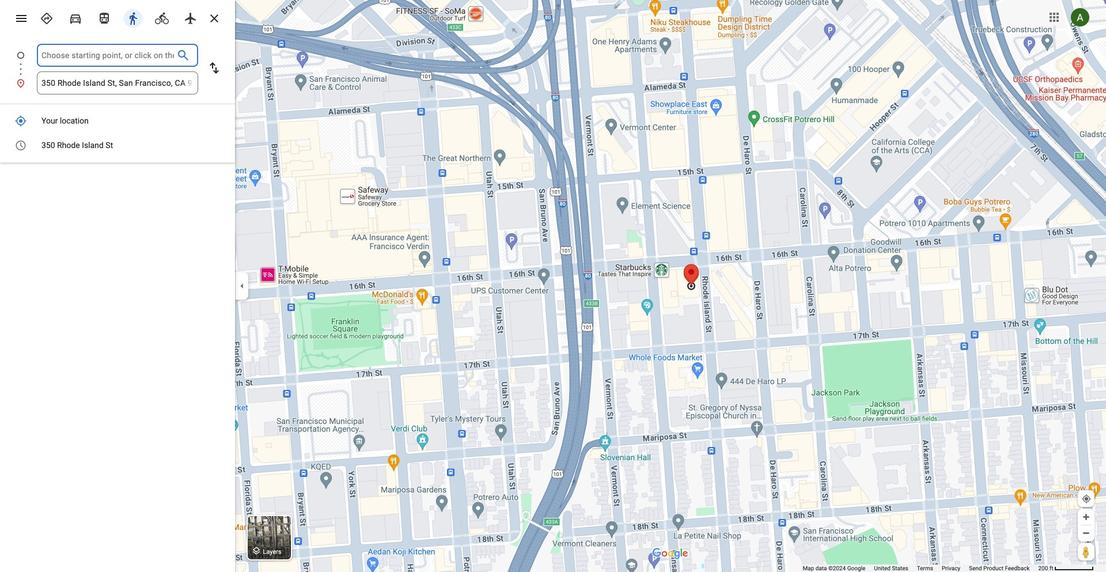 Task type: locate. For each thing, give the bounding box(es) containing it.
Destination 350 Rhode Island St, San Francisco, CA 94103 field
[[42, 76, 194, 90]]

grid
[[0, 109, 235, 158]]

collapse side panel image
[[236, 280, 248, 293]]

list item down choose starting point, or click on the map... field
[[0, 71, 235, 95]]

0 horizontal spatial none radio
[[35, 7, 59, 28]]

1 none radio from the left
[[63, 7, 88, 28]]

1 none radio from the left
[[35, 7, 59, 28]]

2 horizontal spatial none radio
[[179, 7, 203, 28]]

none radio 'driving'
[[63, 7, 88, 28]]

flights image
[[184, 12, 198, 25]]

1 horizontal spatial none radio
[[92, 7, 116, 28]]

2 none radio from the left
[[121, 7, 145, 28]]

zoom out image
[[1083, 529, 1091, 538]]

2 horizontal spatial none radio
[[150, 7, 174, 28]]

best travel modes image
[[40, 12, 54, 25]]

1 vertical spatial cell
[[0, 136, 228, 155]]

0 horizontal spatial none radio
[[63, 7, 88, 28]]

1 cell from the top
[[0, 112, 228, 131]]

0 vertical spatial none field
[[42, 44, 174, 67]]

none radio walking
[[121, 7, 145, 28]]

list
[[0, 44, 235, 95]]

2 none radio from the left
[[92, 7, 116, 28]]

none radio flights
[[179, 7, 203, 28]]

none radio left transit radio
[[63, 7, 88, 28]]

list item down transit icon in the left top of the page
[[0, 44, 235, 81]]

driving image
[[69, 12, 82, 25]]

none radio transit
[[92, 7, 116, 28]]

3 none radio from the left
[[179, 7, 203, 28]]

1 vertical spatial none field
[[42, 71, 194, 95]]

none field destination 350 rhode island st, san francisco, ca 94103
[[42, 71, 194, 95]]

none radio left cycling option
[[121, 7, 145, 28]]

None radio
[[63, 7, 88, 28], [121, 7, 145, 28], [150, 7, 174, 28]]

recently viewed image
[[15, 139, 27, 152]]

none radio right walking option
[[150, 7, 174, 28]]

google account: augustus odena  
(augustus@adept.ai) image
[[1072, 8, 1090, 27]]

None field
[[42, 44, 174, 67], [42, 71, 194, 95]]

2 none field from the top
[[42, 71, 194, 95]]

0 vertical spatial cell
[[0, 112, 228, 131]]

list item
[[0, 44, 235, 81], [0, 71, 235, 95]]

none field down choose starting point, or click on the map... field
[[42, 71, 194, 95]]

2 cell from the top
[[0, 136, 228, 155]]

1 none field from the top
[[42, 44, 174, 67]]

None radio
[[35, 7, 59, 28], [92, 7, 116, 28], [179, 7, 203, 28]]

1 horizontal spatial none radio
[[121, 7, 145, 28]]

none radio cycling
[[150, 7, 174, 28]]

none radio left 'driving' option
[[35, 7, 59, 28]]

none field up destination 350 rhode island st, san francisco, ca 94103 field
[[42, 44, 174, 67]]

none radio right cycling option
[[179, 7, 203, 28]]

your location image
[[15, 115, 27, 127]]

3 none radio from the left
[[150, 7, 174, 28]]

none radio right 'driving' option
[[92, 7, 116, 28]]

cell
[[0, 112, 228, 131], [0, 136, 228, 155]]



Task type: vqa. For each thing, say whether or not it's contained in the screenshot.
Destination 350 Rhode Island St, San Francisco, CA 94103 "field"
yes



Task type: describe. For each thing, give the bounding box(es) containing it.
cycling image
[[155, 12, 169, 25]]

walking image
[[126, 12, 140, 25]]

2 list item from the top
[[0, 71, 235, 95]]

transit image
[[97, 12, 111, 25]]

1 list item from the top
[[0, 44, 235, 81]]

show street view coverage image
[[1078, 544, 1095, 561]]

zoom in image
[[1083, 513, 1091, 522]]

grid inside google maps element
[[0, 109, 235, 158]]

none radio best travel modes
[[35, 7, 59, 28]]

show your location image
[[1082, 494, 1092, 504]]

google maps element
[[0, 0, 1107, 572]]

Choose starting point, or click on the map... field
[[42, 48, 174, 62]]

none field choose starting point, or click on the map...
[[42, 44, 174, 67]]

list inside google maps element
[[0, 44, 235, 95]]



